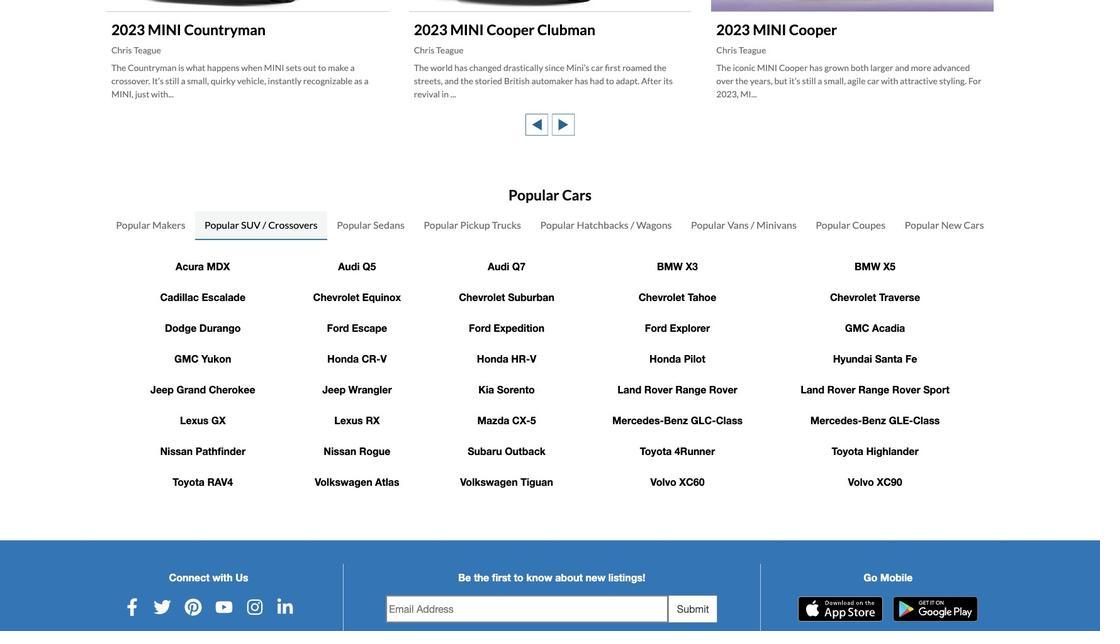 Task type: vqa. For each thing, say whether or not it's contained in the screenshot.
MINI within THE ICONIC MINI COOPER HAS GROWN BOTH LARGER AND MORE ADVANCED OVER THE YEARS, BUT IT'S STILL A SMALL, AGILE CAR WITH ATTRACTIVE STYLING. FOR 2023, MI...
yes



Task type: locate. For each thing, give the bounding box(es) containing it.
2 horizontal spatial ford
[[645, 322, 667, 334]]

0 horizontal spatial honda
[[327, 353, 359, 365]]

1 horizontal spatial land
[[801, 384, 825, 396]]

gmc for gmc yukon
[[174, 353, 199, 365]]

1 horizontal spatial chris teague link
[[414, 44, 464, 55]]

3 chris teague link from the left
[[716, 44, 766, 55]]

yukon
[[201, 353, 231, 365]]

mini inside '2023 mini countryman chris teague'
[[148, 21, 181, 38]]

honda cr-v
[[327, 353, 387, 365]]

nissan up "toyota rav4" link
[[160, 445, 193, 457]]

chris teague link up crossover.
[[111, 44, 161, 55]]

1 2023 from the left
[[111, 21, 145, 38]]

honda for honda hr-v
[[477, 353, 508, 365]]

the inside the iconic mini cooper has grown both larger and more advanced over the years, but it's still a small, agile car with attractive styling. for 2023, mi...
[[716, 62, 731, 73]]

2 2023 from the left
[[414, 21, 448, 38]]

ford for ford expedition
[[469, 322, 491, 334]]

chris up iconic
[[716, 44, 737, 55]]

0 horizontal spatial bmw
[[657, 260, 683, 272]]

small, down grown
[[824, 75, 846, 86]]

popular down popular cars in the top of the page
[[540, 219, 575, 231]]

world
[[430, 62, 453, 73]]

chevrolet equinox link
[[313, 291, 401, 303]]

1 horizontal spatial toyota
[[640, 445, 672, 457]]

bmw x3
[[657, 260, 698, 272]]

1 / from the left
[[263, 219, 266, 231]]

land rover range rover sport link
[[801, 384, 950, 396]]

bmw left x5
[[855, 260, 881, 272]]

popular up trucks
[[508, 186, 559, 204]]

countryman inside '2023 mini countryman chris teague'
[[184, 21, 266, 38]]

1 horizontal spatial chris
[[414, 44, 435, 55]]

has inside the iconic mini cooper has grown both larger and more advanced over the years, but it's still a small, agile car with attractive styling. for 2023, mi...
[[810, 62, 823, 73]]

chris up world
[[414, 44, 435, 55]]

streets,
[[414, 75, 443, 86]]

1 chris teague link from the left
[[111, 44, 161, 55]]

2 ford from the left
[[469, 322, 491, 334]]

0 horizontal spatial jeep
[[150, 384, 174, 396]]

popular for popular cars
[[508, 186, 559, 204]]

chevrolet down audi q5 link
[[313, 291, 359, 303]]

2 rover from the left
[[709, 384, 738, 396]]

with left us
[[212, 572, 233, 584]]

0 horizontal spatial ford
[[327, 322, 349, 334]]

cadillac escalade
[[160, 291, 246, 303]]

to right had
[[606, 75, 614, 86]]

1 horizontal spatial lexus
[[334, 415, 363, 427]]

1 horizontal spatial with
[[881, 75, 898, 86]]

audi q7 link
[[488, 260, 526, 272]]

nissan rogue link
[[324, 445, 390, 457]]

2023 up crossover.
[[111, 21, 145, 38]]

ford explorer link
[[645, 322, 710, 334]]

hyundai santa fe link
[[833, 353, 917, 365]]

traverse
[[879, 291, 920, 303]]

3 chris from the left
[[716, 44, 737, 55]]

chris teague link for 2023 mini countryman
[[111, 44, 161, 55]]

v for hr-
[[530, 353, 536, 365]]

bmw for bmw x3
[[657, 260, 683, 272]]

1 jeep from the left
[[150, 384, 174, 396]]

1 horizontal spatial jeep
[[322, 384, 346, 396]]

0 horizontal spatial the
[[111, 62, 126, 73]]

rx
[[366, 415, 380, 427]]

ford left "explorer"
[[645, 322, 667, 334]]

0 horizontal spatial with
[[212, 572, 233, 584]]

0 horizontal spatial chris teague link
[[111, 44, 161, 55]]

rover down hyundai
[[827, 384, 856, 396]]

small, inside the countryman is what happens when mini sets out to make a crossover. it's still a small, quirky vehicle, instantly recognizable as a mini, just with...
[[187, 75, 209, 86]]

the up over
[[716, 62, 731, 73]]

glc-
[[691, 415, 716, 427]]

mercedes- up toyota 4runner
[[612, 415, 664, 427]]

...
[[451, 89, 456, 99]]

0 vertical spatial countryman
[[184, 21, 266, 38]]

mini inside 2023 mini cooper chris teague
[[753, 21, 786, 38]]

popular left suv
[[205, 219, 239, 231]]

durango
[[199, 322, 241, 334]]

mini inside 2023 mini cooper clubman chris teague
[[450, 21, 484, 38]]

0 horizontal spatial cars
[[562, 186, 592, 204]]

rover
[[644, 384, 673, 396], [709, 384, 738, 396], [827, 384, 856, 396], [892, 384, 921, 396]]

1 volvo from the left
[[651, 476, 676, 488]]

0 horizontal spatial land
[[618, 384, 641, 396]]

3 ford from the left
[[645, 322, 667, 334]]

2 chris from the left
[[414, 44, 435, 55]]

mi...
[[740, 89, 757, 99]]

2023 inside 2023 mini cooper chris teague
[[716, 21, 750, 38]]

2 volvo from the left
[[848, 476, 874, 488]]

countryman inside the countryman is what happens when mini sets out to make a crossover. it's still a small, quirky vehicle, instantly recognizable as a mini, just with...
[[128, 62, 177, 73]]

the world has changed drastically since mini's car first roamed the streets, and the storied british automaker has had to adapt. after its revival in ...
[[414, 62, 673, 99]]

0 vertical spatial first
[[605, 62, 621, 73]]

2 bmw from the left
[[855, 260, 881, 272]]

toyota
[[640, 445, 672, 457], [832, 445, 864, 457], [173, 476, 205, 488]]

volkswagen tiguan
[[460, 476, 553, 488]]

honda left the cr-
[[327, 353, 359, 365]]

1 v from the left
[[380, 353, 387, 365]]

3 chevrolet from the left
[[639, 291, 685, 303]]

and up ...
[[445, 75, 459, 86]]

lexus left gx
[[180, 415, 209, 427]]

first right the be
[[492, 572, 511, 584]]

range for land rover range rover sport
[[858, 384, 889, 396]]

1 chris from the left
[[111, 44, 132, 55]]

2 benz from the left
[[862, 415, 886, 427]]

the up streets,
[[414, 62, 429, 73]]

popular left makers at top
[[116, 219, 150, 231]]

land rover range rover sport
[[801, 384, 950, 396]]

teague up iconic
[[739, 44, 766, 55]]

recognizable
[[303, 75, 352, 86]]

to inside the countryman is what happens when mini sets out to make a crossover. it's still a small, quirky vehicle, instantly recognizable as a mini, just with...
[[318, 62, 326, 73]]

2023 for 2023 mini cooper clubman
[[414, 21, 448, 38]]

gmc left yukon
[[174, 353, 199, 365]]

2023 up iconic
[[716, 21, 750, 38]]

volkswagen atlas
[[315, 476, 399, 488]]

range down hyundai santa fe
[[858, 384, 889, 396]]

1 horizontal spatial class
[[913, 415, 940, 427]]

2 chris teague link from the left
[[414, 44, 464, 55]]

mini up iconic
[[753, 21, 786, 38]]

Email Address email field
[[387, 597, 668, 623]]

popular for popular coupes
[[816, 219, 850, 231]]

teague for 2023 mini cooper
[[739, 44, 766, 55]]

volkswagen
[[315, 476, 372, 488], [460, 476, 518, 488]]

makers
[[152, 219, 185, 231]]

volkswagen for volkswagen tiguan
[[460, 476, 518, 488]]

car up had
[[591, 62, 603, 73]]

chris for 2023 mini cooper
[[716, 44, 737, 55]]

0 horizontal spatial car
[[591, 62, 603, 73]]

more
[[911, 62, 931, 73]]

a inside the iconic mini cooper has grown both larger and more advanced over the years, but it's still a small, agile car with attractive styling. for 2023, mi...
[[818, 75, 822, 86]]

v down expedition
[[530, 353, 536, 365]]

audi
[[338, 260, 360, 272], [488, 260, 509, 272]]

volvo left xc90
[[848, 476, 874, 488]]

lexus left rx
[[334, 415, 363, 427]]

mini up changed
[[450, 21, 484, 38]]

1 audi from the left
[[338, 260, 360, 272]]

2 jeep from the left
[[322, 384, 346, 396]]

1 small, from the left
[[187, 75, 209, 86]]

cars up hatchbacks
[[562, 186, 592, 204]]

0 horizontal spatial benz
[[664, 415, 688, 427]]

rover left sport
[[892, 384, 921, 396]]

teague inside '2023 mini countryman chris teague'
[[134, 44, 161, 55]]

honda left pilot
[[650, 353, 681, 365]]

v for cr-
[[380, 353, 387, 365]]

1 mercedes- from the left
[[612, 415, 664, 427]]

1 horizontal spatial small,
[[824, 75, 846, 86]]

2 land from the left
[[801, 384, 825, 396]]

has down mini's
[[575, 75, 588, 86]]

1 teague from the left
[[134, 44, 161, 55]]

0 horizontal spatial 2023
[[111, 21, 145, 38]]

to left know
[[514, 572, 524, 584]]

0 vertical spatial gmc
[[845, 322, 869, 334]]

/ right suv
[[263, 219, 266, 231]]

a right the it's
[[818, 75, 822, 86]]

car down larger
[[867, 75, 879, 86]]

acura mdx link
[[176, 260, 230, 272]]

2 small, from the left
[[824, 75, 846, 86]]

1 chevrolet from the left
[[313, 291, 359, 303]]

cooper for chris
[[789, 21, 837, 38]]

land for land rover range rover
[[618, 384, 641, 396]]

kia
[[479, 384, 494, 396]]

has left grown
[[810, 62, 823, 73]]

first up adapt.
[[605, 62, 621, 73]]

3 rover from the left
[[827, 384, 856, 396]]

cr-
[[362, 353, 381, 365]]

1 ford from the left
[[327, 322, 349, 334]]

chris up crossover.
[[111, 44, 132, 55]]

the up crossover.
[[111, 62, 126, 73]]

2 horizontal spatial /
[[751, 219, 755, 231]]

2 vertical spatial to
[[514, 572, 524, 584]]

mini up 'instantly'
[[264, 62, 284, 73]]

first inside the world has changed drastically since mini's car first roamed the streets, and the storied british automaker has had to adapt. after its revival in ...
[[605, 62, 621, 73]]

0 horizontal spatial and
[[445, 75, 459, 86]]

0 horizontal spatial range
[[675, 384, 706, 396]]

with
[[881, 75, 898, 86], [212, 572, 233, 584]]

revival
[[414, 89, 440, 99]]

teague for 2023 mini countryman
[[134, 44, 161, 55]]

volvo for volvo xc60
[[651, 476, 676, 488]]

0 horizontal spatial audi
[[338, 260, 360, 272]]

chris inside 2023 mini cooper chris teague
[[716, 44, 737, 55]]

chris teague link up iconic
[[716, 44, 766, 55]]

twitter image
[[154, 599, 171, 617]]

ford for ford explorer
[[645, 322, 667, 334]]

1 horizontal spatial audi
[[488, 260, 509, 272]]

3 teague from the left
[[739, 44, 766, 55]]

mini's
[[566, 62, 590, 73]]

0 horizontal spatial toyota
[[173, 476, 205, 488]]

has right world
[[454, 62, 468, 73]]

2 class from the left
[[913, 415, 940, 427]]

popular left vans
[[691, 219, 726, 231]]

land rover range rover link
[[618, 384, 738, 396]]

1 vertical spatial car
[[867, 75, 879, 86]]

has
[[454, 62, 468, 73], [810, 62, 823, 73], [575, 75, 588, 86]]

2 honda from the left
[[477, 353, 508, 365]]

1 benz from the left
[[664, 415, 688, 427]]

0 horizontal spatial volvo
[[651, 476, 676, 488]]

1 honda from the left
[[327, 353, 359, 365]]

submit button
[[669, 596, 718, 624]]

2 nissan from the left
[[324, 445, 356, 457]]

2 mercedes- from the left
[[810, 415, 862, 427]]

1 horizontal spatial volvo
[[848, 476, 874, 488]]

0 horizontal spatial chris
[[111, 44, 132, 55]]

with down larger
[[881, 75, 898, 86]]

automaker
[[532, 75, 573, 86]]

the inside the countryman is what happens when mini sets out to make a crossover. it's still a small, quirky vehicle, instantly recognizable as a mini, just with...
[[111, 62, 126, 73]]

0 horizontal spatial small,
[[187, 75, 209, 86]]

lexus for lexus gx
[[180, 415, 209, 427]]

honda
[[327, 353, 359, 365], [477, 353, 508, 365], [650, 353, 681, 365]]

2023 inside '2023 mini countryman chris teague'
[[111, 21, 145, 38]]

0 vertical spatial and
[[895, 62, 909, 73]]

2 horizontal spatial toyota
[[832, 445, 864, 457]]

bmw left x3
[[657, 260, 683, 272]]

just
[[135, 89, 149, 99]]

rover down honda pilot
[[644, 384, 673, 396]]

1 still from the left
[[165, 75, 179, 86]]

1 lexus from the left
[[180, 415, 209, 427]]

audi for audi q7
[[488, 260, 509, 272]]

toyota up volvo xc60 link
[[640, 445, 672, 457]]

0 horizontal spatial countryman
[[128, 62, 177, 73]]

the
[[111, 62, 126, 73], [414, 62, 429, 73], [716, 62, 731, 73]]

to
[[318, 62, 326, 73], [606, 75, 614, 86], [514, 572, 524, 584]]

3 2023 from the left
[[716, 21, 750, 38]]

volvo xc90
[[848, 476, 902, 488]]

popular new cars
[[905, 219, 984, 231]]

a right as
[[364, 75, 369, 86]]

0 horizontal spatial v
[[380, 353, 387, 365]]

mercedes-benz glc-class link
[[612, 415, 743, 427]]

1 horizontal spatial teague
[[436, 44, 464, 55]]

2 chevrolet from the left
[[459, 291, 505, 303]]

the for 2023 mini cooper clubman
[[414, 62, 429, 73]]

/ left wagons
[[631, 219, 634, 231]]

jeep left wrangler
[[322, 384, 346, 396]]

2 horizontal spatial has
[[810, 62, 823, 73]]

cooper up grown
[[789, 21, 837, 38]]

and inside the world has changed drastically since mini's car first roamed the streets, and the storied british automaker has had to adapt. after its revival in ...
[[445, 75, 459, 86]]

2 horizontal spatial chris
[[716, 44, 737, 55]]

class for gle-
[[913, 415, 940, 427]]

nissan for nissan pathfinder
[[160, 445, 193, 457]]

0 horizontal spatial mercedes-
[[612, 415, 664, 427]]

cooper inside 2023 mini cooper clubman chris teague
[[487, 21, 535, 38]]

small, inside the iconic mini cooper has grown both larger and more advanced over the years, but it's still a small, agile car with attractive styling. for 2023, mi...
[[824, 75, 846, 86]]

chevrolet for chevrolet traverse
[[830, 291, 876, 303]]

jeep
[[150, 384, 174, 396], [322, 384, 346, 396]]

bmw x5 link
[[855, 260, 896, 272]]

volvo left xc60
[[651, 476, 676, 488]]

0 vertical spatial with
[[881, 75, 898, 86]]

popular for popular makers
[[116, 219, 150, 231]]

gle-
[[889, 415, 913, 427]]

toyota 4runner link
[[640, 445, 715, 457]]

rogue
[[359, 445, 390, 457]]

since
[[545, 62, 565, 73]]

subaru
[[468, 445, 502, 457]]

0 horizontal spatial /
[[263, 219, 266, 231]]

1 horizontal spatial honda
[[477, 353, 508, 365]]

small, down 'what'
[[187, 75, 209, 86]]

cooper up drastically on the top left
[[487, 21, 535, 38]]

1 the from the left
[[111, 62, 126, 73]]

1 bmw from the left
[[657, 260, 683, 272]]

xc60
[[679, 476, 705, 488]]

1 horizontal spatial 2023
[[414, 21, 448, 38]]

chris teague link up world
[[414, 44, 464, 55]]

still right the it's
[[802, 75, 816, 86]]

1 volkswagen from the left
[[315, 476, 372, 488]]

/ for minivans
[[751, 219, 755, 231]]

1 range from the left
[[675, 384, 706, 396]]

1 horizontal spatial mercedes-
[[810, 415, 862, 427]]

2 horizontal spatial to
[[606, 75, 614, 86]]

toyota left rav4
[[173, 476, 205, 488]]

1 horizontal spatial ford
[[469, 322, 491, 334]]

cars right new
[[964, 219, 984, 231]]

/ for wagons
[[631, 219, 634, 231]]

1 class from the left
[[716, 415, 743, 427]]

audi left q5
[[338, 260, 360, 272]]

v up wrangler
[[380, 353, 387, 365]]

x3
[[686, 260, 698, 272]]

1 horizontal spatial gmc
[[845, 322, 869, 334]]

/ right vans
[[751, 219, 755, 231]]

2023 inside 2023 mini cooper clubman chris teague
[[414, 21, 448, 38]]

1 horizontal spatial to
[[514, 572, 524, 584]]

honda left hr- at the left bottom of the page
[[477, 353, 508, 365]]

1 horizontal spatial has
[[575, 75, 588, 86]]

nissan rogue
[[324, 445, 390, 457]]

lexus rx
[[334, 415, 380, 427]]

mini up "years,"
[[757, 62, 777, 73]]

a right "make"
[[350, 62, 355, 73]]

popular for popular suv / crossovers
[[205, 219, 239, 231]]

quirky
[[211, 75, 235, 86]]

1 horizontal spatial countryman
[[184, 21, 266, 38]]

3 honda from the left
[[650, 353, 681, 365]]

0 vertical spatial car
[[591, 62, 603, 73]]

land for land rover range rover sport
[[801, 384, 825, 396]]

0 horizontal spatial still
[[165, 75, 179, 86]]

nissan left 'rogue'
[[324, 445, 356, 457]]

1 horizontal spatial nissan
[[324, 445, 356, 457]]

chris inside '2023 mini countryman chris teague'
[[111, 44, 132, 55]]

chris
[[111, 44, 132, 55], [414, 44, 435, 55], [716, 44, 737, 55]]

1 land from the left
[[618, 384, 641, 396]]

countryman down 2023 mini countryman image
[[184, 21, 266, 38]]

1 vertical spatial gmc
[[174, 353, 199, 365]]

popular suv / crossovers
[[205, 219, 318, 231]]

teague up world
[[436, 44, 464, 55]]

2 horizontal spatial teague
[[739, 44, 766, 55]]

2 the from the left
[[414, 62, 429, 73]]

2 horizontal spatial honda
[[650, 353, 681, 365]]

drastically
[[503, 62, 543, 73]]

1 horizontal spatial bmw
[[855, 260, 881, 272]]

equinox
[[362, 291, 401, 303]]

to right out
[[318, 62, 326, 73]]

cooper up the it's
[[779, 62, 808, 73]]

2 lexus from the left
[[334, 415, 363, 427]]

3 the from the left
[[716, 62, 731, 73]]

class for glc-
[[716, 415, 743, 427]]

1 horizontal spatial car
[[867, 75, 879, 86]]

jeep left grand
[[150, 384, 174, 396]]

cooper inside 2023 mini cooper chris teague
[[789, 21, 837, 38]]

toyota 4runner
[[640, 445, 715, 457]]

car inside the iconic mini cooper has grown both larger and more advanced over the years, but it's still a small, agile car with attractive styling. for 2023, mi...
[[867, 75, 879, 86]]

benz for glc-
[[664, 415, 688, 427]]

0 horizontal spatial class
[[716, 415, 743, 427]]

1 horizontal spatial v
[[530, 353, 536, 365]]

1 horizontal spatial range
[[858, 384, 889, 396]]

chris teague link for 2023 mini cooper
[[716, 44, 766, 55]]

benz for gle-
[[862, 415, 886, 427]]

the inside the world has changed drastically since mini's car first roamed the streets, and the storied british automaker has had to adapt. after its revival in ...
[[414, 62, 429, 73]]

ford left escape on the left of the page
[[327, 322, 349, 334]]

popular left pickup
[[424, 219, 458, 231]]

toyota for toyota highlander
[[832, 445, 864, 457]]

2023 for 2023 mini countryman
[[111, 21, 145, 38]]

1 horizontal spatial volkswagen
[[460, 476, 518, 488]]

2 range from the left
[[858, 384, 889, 396]]

1 nissan from the left
[[160, 445, 193, 457]]

4 chevrolet from the left
[[830, 291, 876, 303]]

volkswagen down subaru on the bottom of the page
[[460, 476, 518, 488]]

audi q5
[[338, 260, 376, 272]]

2 teague from the left
[[436, 44, 464, 55]]

still inside the countryman is what happens when mini sets out to make a crossover. it's still a small, quirky vehicle, instantly recognizable as a mini, just with...
[[165, 75, 179, 86]]

2 audi from the left
[[488, 260, 509, 272]]

audi left q7
[[488, 260, 509, 272]]

0 vertical spatial to
[[318, 62, 326, 73]]

mercedes- down land rover range rover sport link
[[810, 415, 862, 427]]

1 horizontal spatial first
[[605, 62, 621, 73]]

chevrolet down bmw x3
[[639, 291, 685, 303]]

benz left gle-
[[862, 415, 886, 427]]

jeep wrangler link
[[322, 384, 392, 396]]

1 horizontal spatial and
[[895, 62, 909, 73]]

popular left sedans
[[337, 219, 371, 231]]

ford left expedition
[[469, 322, 491, 334]]

hr-
[[511, 353, 530, 365]]

nissan
[[160, 445, 193, 457], [324, 445, 356, 457]]

benz left the glc-
[[664, 415, 688, 427]]

1 vertical spatial with
[[212, 572, 233, 584]]

1 horizontal spatial benz
[[862, 415, 886, 427]]

1 horizontal spatial /
[[631, 219, 634, 231]]

0 horizontal spatial gmc
[[174, 353, 199, 365]]

get it on google play image
[[893, 597, 978, 622]]

0 horizontal spatial to
[[318, 62, 326, 73]]

gmc up hyundai
[[845, 322, 869, 334]]

2 horizontal spatial chris teague link
[[716, 44, 766, 55]]

2 volkswagen from the left
[[460, 476, 518, 488]]

mercedes-benz glc-class
[[612, 415, 743, 427]]

volkswagen down nissan rogue link
[[315, 476, 372, 488]]

gmc
[[845, 322, 869, 334], [174, 353, 199, 365]]

1 vertical spatial first
[[492, 572, 511, 584]]

countryman up it's
[[128, 62, 177, 73]]

2 v from the left
[[530, 353, 536, 365]]

2 horizontal spatial the
[[716, 62, 731, 73]]

still right it's
[[165, 75, 179, 86]]

q5
[[363, 260, 376, 272]]

0 horizontal spatial lexus
[[180, 415, 209, 427]]

1 horizontal spatial the
[[414, 62, 429, 73]]

4 rover from the left
[[892, 384, 921, 396]]

bmw for bmw x5
[[855, 260, 881, 272]]

and inside the iconic mini cooper has grown both larger and more advanced over the years, but it's still a small, agile car with attractive styling. for 2023, mi...
[[895, 62, 909, 73]]

toyota up volvo xc90 at the bottom of the page
[[832, 445, 864, 457]]

chevrolet down the audi q7 'link'
[[459, 291, 505, 303]]

1 vertical spatial to
[[606, 75, 614, 86]]

1 horizontal spatial still
[[802, 75, 816, 86]]

jeep grand cherokee link
[[150, 384, 255, 396]]

chris teague link for 2023 mini cooper clubman
[[414, 44, 464, 55]]

0 horizontal spatial volkswagen
[[315, 476, 372, 488]]

teague up it's
[[134, 44, 161, 55]]

1 vertical spatial and
[[445, 75, 459, 86]]

the down iconic
[[736, 75, 748, 86]]

3 / from the left
[[751, 219, 755, 231]]

teague inside 2023 mini cooper chris teague
[[739, 44, 766, 55]]

years,
[[750, 75, 773, 86]]

1 horizontal spatial cars
[[964, 219, 984, 231]]

both
[[851, 62, 869, 73]]

0 horizontal spatial teague
[[134, 44, 161, 55]]

popular left coupes
[[816, 219, 850, 231]]

2023 up world
[[414, 21, 448, 38]]

ford expedition
[[469, 322, 545, 334]]

the right the be
[[474, 572, 489, 584]]

bmw
[[657, 260, 683, 272], [855, 260, 881, 272]]

pinterest image
[[184, 599, 202, 617]]

2 / from the left
[[631, 219, 634, 231]]

be the first to know about new listings!
[[458, 572, 645, 584]]

2 horizontal spatial 2023
[[716, 21, 750, 38]]

2 still from the left
[[802, 75, 816, 86]]

and left more
[[895, 62, 909, 73]]

mazda
[[477, 415, 509, 427]]

honda for honda cr-v
[[327, 353, 359, 365]]

1 vertical spatial countryman
[[128, 62, 177, 73]]

0 horizontal spatial nissan
[[160, 445, 193, 457]]



Task type: describe. For each thing, give the bounding box(es) containing it.
chevrolet tahoe
[[639, 291, 716, 303]]

suburban
[[508, 291, 554, 303]]

2023 for 2023 mini cooper
[[716, 21, 750, 38]]

about
[[555, 572, 583, 584]]

roamed
[[622, 62, 652, 73]]

subaru outback link
[[468, 445, 546, 457]]

dodge
[[165, 322, 197, 334]]

cooper inside the iconic mini cooper has grown both larger and more advanced over the years, but it's still a small, agile car with attractive styling. for 2023, mi...
[[779, 62, 808, 73]]

mercedes- for mercedes-benz glc-class
[[612, 415, 664, 427]]

lexus for lexus rx
[[334, 415, 363, 427]]

mobile
[[880, 572, 913, 584]]

the for 2023 mini cooper
[[716, 62, 731, 73]]

tahoe
[[688, 291, 716, 303]]

escalade
[[202, 291, 246, 303]]

for
[[968, 75, 982, 86]]

hatchbacks
[[577, 219, 629, 231]]

nissan pathfinder
[[160, 445, 246, 457]]

a down "is"
[[181, 75, 185, 86]]

hyundai
[[833, 353, 872, 365]]

chevrolet for chevrolet suburban
[[459, 291, 505, 303]]

submit
[[677, 604, 709, 616]]

chris for 2023 mini countryman
[[111, 44, 132, 55]]

popular makers
[[116, 219, 185, 231]]

changed
[[469, 62, 502, 73]]

chevrolet tahoe link
[[639, 291, 716, 303]]

2023 mini countryman image
[[106, 0, 389, 11]]

chevrolet traverse link
[[830, 291, 920, 303]]

cadillac escalade link
[[160, 291, 246, 303]]

volkswagen for volkswagen atlas
[[315, 476, 372, 488]]

toyota rav4
[[173, 476, 233, 488]]

grown
[[824, 62, 849, 73]]

popular for popular new cars
[[905, 219, 939, 231]]

jeep for jeep grand cherokee
[[150, 384, 174, 396]]

download on the app store image
[[798, 597, 883, 622]]

kia sorento link
[[479, 384, 535, 396]]

2023 mini cooper chris teague
[[716, 21, 837, 55]]

linkedin image
[[277, 599, 294, 617]]

popular for popular vans / minivans
[[691, 219, 726, 231]]

mini for 2023 mini cooper clubman
[[450, 21, 484, 38]]

chris inside 2023 mini cooper clubman chris teague
[[414, 44, 435, 55]]

the countryman is what happens when mini sets out to make a crossover. it's still a small, quirky vehicle, instantly recognizable as a mini, just with...
[[111, 62, 369, 99]]

chevrolet equinox
[[313, 291, 401, 303]]

crossovers
[[268, 219, 318, 231]]

nissan for nissan rogue
[[324, 445, 356, 457]]

ford escape
[[327, 322, 387, 334]]

dodge durango link
[[165, 322, 241, 334]]

toyota highlander link
[[832, 445, 919, 457]]

chevrolet traverse
[[830, 291, 920, 303]]

popular for popular pickup trucks
[[424, 219, 458, 231]]

mercedes-benz gle-class
[[810, 415, 940, 427]]

go mobile
[[864, 572, 913, 584]]

the for 2023 mini countryman
[[111, 62, 126, 73]]

mini inside the countryman is what happens when mini sets out to make a crossover. it's still a small, quirky vehicle, instantly recognizable as a mini, just with...
[[264, 62, 284, 73]]

wagons
[[636, 219, 672, 231]]

cooper for clubman
[[487, 21, 535, 38]]

storied
[[475, 75, 502, 86]]

out
[[303, 62, 316, 73]]

iconic
[[733, 62, 755, 73]]

chevrolet suburban
[[459, 291, 554, 303]]

sport
[[923, 384, 950, 396]]

grand
[[177, 384, 206, 396]]

2023 mini cooper clubman chris teague
[[414, 21, 596, 55]]

hyundai santa fe
[[833, 353, 917, 365]]

chevrolet for chevrolet tahoe
[[639, 291, 685, 303]]

cx-
[[512, 415, 530, 427]]

go
[[864, 572, 878, 584]]

highlander
[[866, 445, 919, 457]]

styling.
[[939, 75, 967, 86]]

0 vertical spatial cars
[[562, 186, 592, 204]]

youtube image
[[215, 599, 233, 617]]

volvo xc60 link
[[651, 476, 705, 488]]

car inside the world has changed drastically since mini's car first roamed the streets, and the storied british automaker has had to adapt. after its revival in ...
[[591, 62, 603, 73]]

facebook image
[[123, 599, 141, 617]]

toyota for toyota 4runner
[[640, 445, 672, 457]]

know
[[526, 572, 552, 584]]

ford explorer
[[645, 322, 710, 334]]

popular coupes
[[816, 219, 886, 231]]

ford expedition link
[[469, 322, 545, 334]]

to inside the world has changed drastically since mini's car first roamed the streets, and the storied british automaker has had to adapt. after its revival in ...
[[606, 75, 614, 86]]

teague inside 2023 mini cooper clubman chris teague
[[436, 44, 464, 55]]

vehicle,
[[237, 75, 266, 86]]

popular for popular sedans
[[337, 219, 371, 231]]

as
[[354, 75, 362, 86]]

coupes
[[852, 219, 886, 231]]

gx
[[211, 415, 226, 427]]

chevrolet for chevrolet equinox
[[313, 291, 359, 303]]

sets
[[286, 62, 302, 73]]

4runner
[[675, 445, 715, 457]]

cherokee
[[209, 384, 255, 396]]

gmc acadia
[[845, 322, 905, 334]]

mini for 2023 mini countryman
[[148, 21, 181, 38]]

/ for crossovers
[[263, 219, 266, 231]]

instagram image
[[246, 599, 264, 617]]

the inside the iconic mini cooper has grown both larger and more advanced over the years, but it's still a small, agile car with attractive styling. for 2023, mi...
[[736, 75, 748, 86]]

sedans
[[373, 219, 405, 231]]

its
[[663, 75, 673, 86]]

popular hatchbacks / wagons
[[540, 219, 672, 231]]

5
[[530, 415, 536, 427]]

mini for 2023 mini cooper
[[753, 21, 786, 38]]

mini,
[[111, 89, 133, 99]]

range for land rover range rover
[[675, 384, 706, 396]]

mercedes-benz gle-class link
[[810, 415, 940, 427]]

nissan pathfinder link
[[160, 445, 246, 457]]

still inside the iconic mini cooper has grown both larger and more advanced over the years, but it's still a small, agile car with attractive styling. for 2023, mi...
[[802, 75, 816, 86]]

2023 mini cooper image
[[711, 0, 994, 11]]

us
[[235, 572, 248, 584]]

gmc for gmc acadia
[[845, 322, 869, 334]]

tiguan
[[521, 476, 553, 488]]

connect with us
[[169, 572, 248, 584]]

the left storied
[[460, 75, 473, 86]]

1 rover from the left
[[644, 384, 673, 396]]

jeep for jeep wrangler
[[322, 384, 346, 396]]

mini inside the iconic mini cooper has grown both larger and more advanced over the years, but it's still a small, agile car with attractive styling. for 2023, mi...
[[757, 62, 777, 73]]

clubman
[[537, 21, 596, 38]]

1 vertical spatial cars
[[964, 219, 984, 231]]

what
[[186, 62, 205, 73]]

but
[[774, 75, 788, 86]]

toyota for toyota rav4
[[173, 476, 205, 488]]

jeep wrangler
[[322, 384, 392, 396]]

volkswagen atlas link
[[315, 476, 399, 488]]

chevrolet suburban link
[[459, 291, 554, 303]]

audi for audi q5
[[338, 260, 360, 272]]

fe
[[906, 353, 917, 365]]

land rover range rover
[[618, 384, 738, 396]]

honda pilot link
[[650, 353, 706, 365]]

volvo for volvo xc90
[[848, 476, 874, 488]]

honda for honda pilot
[[650, 353, 681, 365]]

atlas
[[375, 476, 399, 488]]

popular for popular hatchbacks / wagons
[[540, 219, 575, 231]]

2023 mini cooper link
[[716, 21, 837, 38]]

happens
[[207, 62, 240, 73]]

0 horizontal spatial has
[[454, 62, 468, 73]]

with inside the iconic mini cooper has grown both larger and more advanced over the years, but it's still a small, agile car with attractive styling. for 2023, mi...
[[881, 75, 898, 86]]

british
[[504, 75, 530, 86]]

0 horizontal spatial first
[[492, 572, 511, 584]]

2023 mini cooper clubman image
[[409, 0, 691, 11]]

over
[[716, 75, 734, 86]]

ford for ford escape
[[327, 322, 349, 334]]

mercedes- for mercedes-benz gle-class
[[810, 415, 862, 427]]

jeep grand cherokee
[[150, 384, 255, 396]]

ford escape link
[[327, 322, 387, 334]]

2023,
[[716, 89, 739, 99]]

the up its
[[654, 62, 667, 73]]



